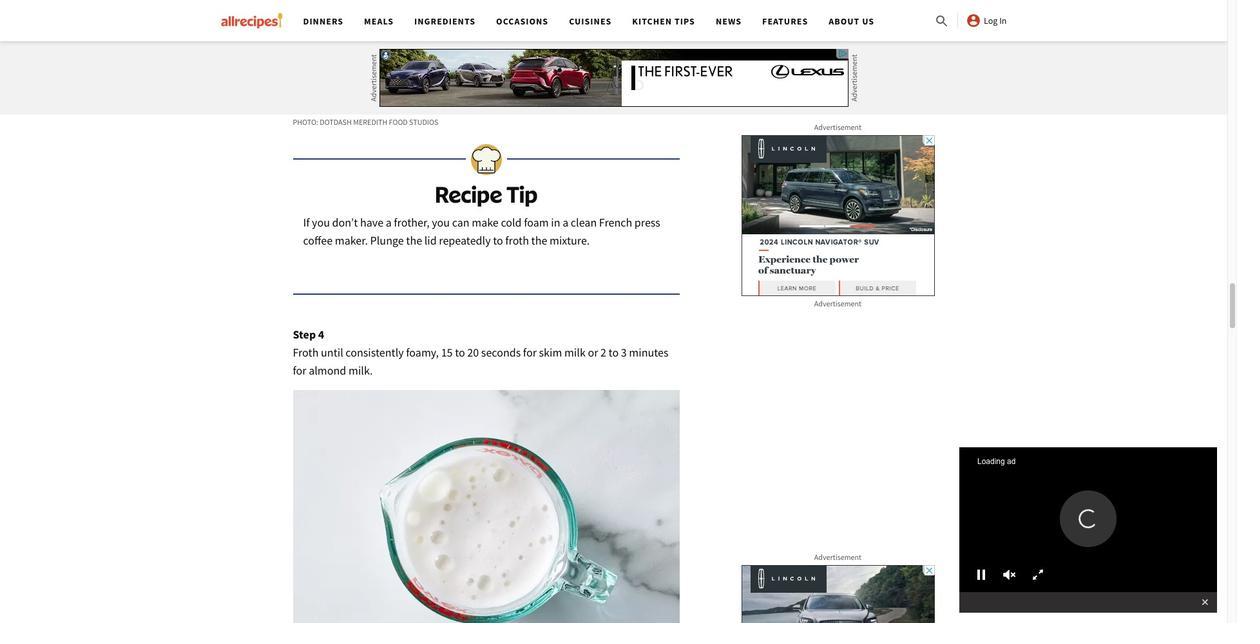 Task type: vqa. For each thing, say whether or not it's contained in the screenshot.
leftmost see
no



Task type: locate. For each thing, give the bounding box(es) containing it.
recipe tip
[[435, 180, 538, 208]]

to left "froth"
[[493, 233, 503, 248]]

to
[[493, 233, 503, 248], [455, 345, 465, 360], [609, 345, 619, 360]]

a right have
[[386, 215, 392, 230]]

can
[[452, 215, 470, 230]]

dotdash
[[320, 117, 352, 127]]

0 horizontal spatial a
[[386, 215, 392, 230]]

unmute button group
[[995, 566, 1024, 585]]

to left 3
[[609, 345, 619, 360]]

3
[[621, 345, 627, 360]]

you
[[312, 215, 330, 230], [432, 215, 450, 230]]

frother,
[[394, 215, 430, 230]]

2 the from the left
[[531, 233, 547, 248]]

1 vertical spatial for
[[293, 363, 306, 378]]

0 horizontal spatial to
[[455, 345, 465, 360]]

if you don't have a frother, you can make cold foam in a clean french press coffee maker. plunge the lid repeatedly to froth the mixture.
[[303, 215, 660, 248]]

tips
[[675, 15, 695, 27]]

cuisines link
[[569, 15, 612, 27]]

1 horizontal spatial to
[[493, 233, 503, 248]]

don't
[[332, 215, 358, 230]]

news
[[716, 15, 742, 27]]

dinners
[[303, 15, 343, 27]]

navigation
[[293, 0, 934, 41]]

the down foam
[[531, 233, 547, 248]]

log
[[984, 15, 998, 26]]

press
[[635, 215, 660, 230]]

advertisement region
[[741, 0, 935, 24], [379, 49, 848, 107], [741, 135, 935, 296], [741, 566, 935, 624]]

about
[[829, 15, 860, 27]]

1 a from the left
[[386, 215, 392, 230]]

coffee
[[303, 233, 333, 248]]

0 horizontal spatial you
[[312, 215, 330, 230]]

consistently
[[346, 345, 404, 360]]

froth
[[293, 345, 319, 360]]

you right if
[[312, 215, 330, 230]]

1 the from the left
[[406, 233, 422, 248]]

0 vertical spatial for
[[523, 345, 537, 360]]

for left 'skim'
[[523, 345, 537, 360]]

you left can
[[432, 215, 450, 230]]

for down froth
[[293, 363, 306, 378]]

occasions
[[496, 15, 548, 27]]

meredith
[[353, 117, 387, 127]]

froth until consistently foamy, 15 to 20 seconds for skim milk or 2 to 3 minutes for almond milk.
[[293, 345, 669, 378]]

recipe
[[435, 180, 502, 208]]

0 horizontal spatial the
[[406, 233, 422, 248]]

kitchen
[[632, 15, 672, 27]]

the
[[406, 233, 422, 248], [531, 233, 547, 248]]

navigation containing dinners
[[293, 0, 934, 41]]

home image
[[221, 13, 283, 28]]

dotdash meredith food studios
[[320, 117, 438, 127]]

0 horizontal spatial for
[[293, 363, 306, 378]]

dinners link
[[303, 15, 343, 27]]

20
[[467, 345, 479, 360]]

a
[[386, 215, 392, 230], [563, 215, 568, 230]]

log in link
[[966, 13, 1007, 28]]

a right 'in'
[[563, 215, 568, 230]]

the left lid
[[406, 233, 422, 248]]

mixture.
[[550, 233, 590, 248]]

meals link
[[364, 15, 394, 27]]

1 horizontal spatial you
[[432, 215, 450, 230]]

for
[[523, 345, 537, 360], [293, 363, 306, 378]]

to left 20 at the left of the page
[[455, 345, 465, 360]]

to inside if you don't have a frother, you can make cold foam in a clean french press coffee maker. plunge the lid repeatedly to froth the mixture.
[[493, 233, 503, 248]]

news link
[[716, 15, 742, 27]]

1 horizontal spatial a
[[563, 215, 568, 230]]

search image
[[934, 13, 950, 29]]

foam
[[524, 215, 549, 230]]

meals
[[364, 15, 394, 27]]

1 horizontal spatial the
[[531, 233, 547, 248]]

15
[[441, 345, 453, 360]]



Task type: describe. For each thing, give the bounding box(es) containing it.
maker.
[[335, 233, 368, 248]]

ingredients link
[[414, 15, 476, 27]]

lid
[[424, 233, 437, 248]]

until
[[321, 345, 343, 360]]

or
[[588, 345, 598, 360]]

cream in a measuring glass with an electric whisk in the glass. image
[[293, 0, 679, 112]]

occasions link
[[496, 15, 548, 27]]

froth
[[505, 233, 529, 248]]

repeatedly
[[439, 233, 491, 248]]

french
[[599, 215, 632, 230]]

2 a from the left
[[563, 215, 568, 230]]

us
[[862, 15, 874, 27]]

log in
[[984, 15, 1007, 26]]

tip
[[507, 180, 538, 208]]

kitchen tips link
[[632, 15, 695, 27]]

features
[[762, 15, 808, 27]]

1 you from the left
[[312, 215, 330, 230]]

account image
[[966, 13, 981, 28]]

plunge
[[370, 233, 404, 248]]

milk
[[564, 345, 586, 360]]

skim
[[539, 345, 562, 360]]

features link
[[762, 15, 808, 27]]

in
[[999, 15, 1007, 26]]

1 horizontal spatial for
[[523, 345, 537, 360]]

about us
[[829, 15, 874, 27]]

cream whisked until perfectly foamy in a glass measuring cup. image
[[293, 391, 679, 624]]

2 horizontal spatial to
[[609, 345, 619, 360]]

minutes
[[629, 345, 669, 360]]

2 you from the left
[[432, 215, 450, 230]]

kitchen tips
[[632, 15, 695, 27]]

cuisines
[[569, 15, 612, 27]]

milk.
[[349, 363, 373, 378]]

2
[[601, 345, 606, 360]]

food
[[389, 117, 408, 127]]

ingredients
[[414, 15, 476, 27]]

clean
[[571, 215, 597, 230]]

have
[[360, 215, 383, 230]]

studios
[[409, 117, 438, 127]]

cold
[[501, 215, 522, 230]]

in
[[551, 215, 560, 230]]

seconds
[[481, 345, 521, 360]]

make
[[472, 215, 499, 230]]

about us link
[[829, 15, 874, 27]]

almond
[[309, 363, 346, 378]]

if
[[303, 215, 310, 230]]

foamy,
[[406, 345, 439, 360]]



